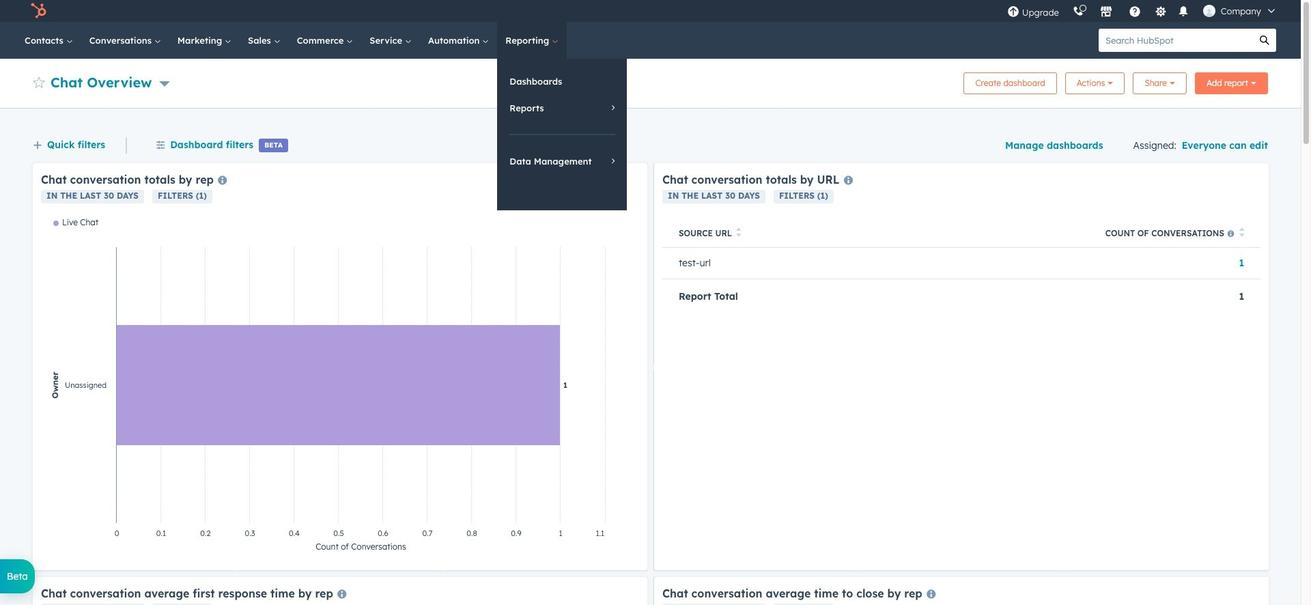 Task type: describe. For each thing, give the bounding box(es) containing it.
Search HubSpot search field
[[1099, 29, 1254, 52]]

chat conversation totals by rep element
[[33, 163, 648, 570]]

toggle series visibility region
[[53, 217, 99, 227]]

jacob simon image
[[1204, 5, 1216, 17]]

press to sort. image
[[1240, 228, 1245, 237]]

press to sort. image
[[737, 228, 742, 237]]

reporting menu
[[498, 59, 627, 210]]



Task type: locate. For each thing, give the bounding box(es) containing it.
1 horizontal spatial press to sort. element
[[1240, 228, 1245, 239]]

1 press to sort. element from the left
[[737, 228, 742, 239]]

chat conversation average time to close by rep element
[[654, 577, 1269, 605]]

interactive chart image
[[41, 217, 639, 562]]

marketplaces image
[[1100, 6, 1113, 18]]

menu
[[1001, 0, 1285, 22]]

chat conversation average first response time by rep element
[[33, 577, 648, 605]]

chat conversation totals by url element
[[654, 163, 1269, 570]]

0 horizontal spatial press to sort. element
[[737, 228, 742, 239]]

2 press to sort. element from the left
[[1240, 228, 1245, 239]]

press to sort. element
[[737, 228, 742, 239], [1240, 228, 1245, 239]]

banner
[[33, 68, 1269, 94]]



Task type: vqa. For each thing, say whether or not it's contained in the screenshot.
Terry Turtle icon
no



